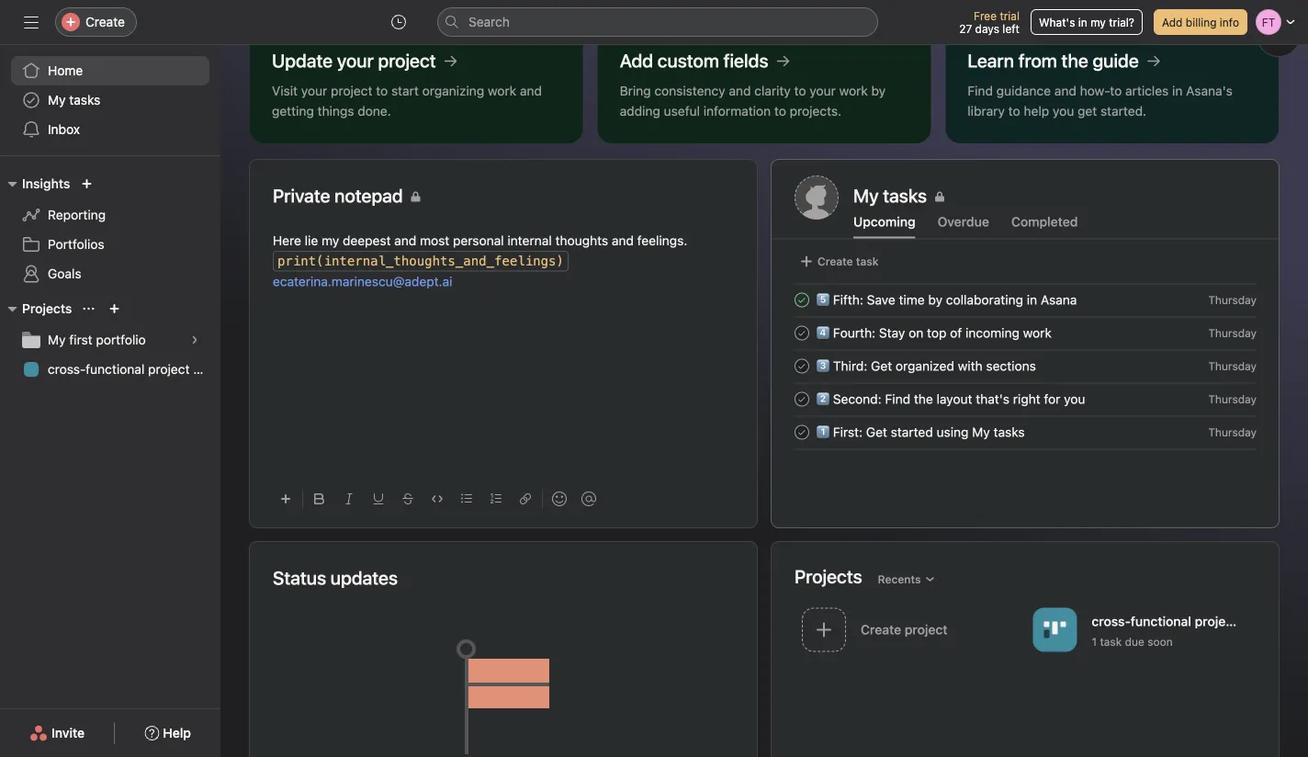 Task type: vqa. For each thing, say whether or not it's contained in the screenshot.
remove assignee Image
no



Task type: describe. For each thing, give the bounding box(es) containing it.
of
[[950, 325, 962, 340]]

3 thursday from the top
[[1208, 360, 1257, 373]]

add billing info button
[[1154, 9, 1248, 35]]

3️⃣ third: get organized with sections
[[817, 358, 1036, 373]]

thursday for work
[[1208, 327, 1257, 339]]

consistency
[[654, 83, 725, 98]]

that's
[[976, 391, 1010, 406]]

completed
[[1011, 214, 1078, 229]]

work for fields
[[839, 83, 868, 98]]

inbox
[[48, 122, 80, 137]]

cross- for cross-functional project plan
[[48, 362, 86, 377]]

third:
[[833, 358, 868, 373]]

1 vertical spatial the
[[914, 391, 933, 406]]

new image
[[81, 178, 92, 189]]

add for add billing info
[[1162, 16, 1183, 28]]

create project
[[861, 622, 948, 637]]

update
[[272, 50, 333, 71]]

and inside visit your project to start organizing work and getting things done.
[[520, 83, 542, 98]]

completed image for 2️⃣
[[791, 388, 813, 410]]

for
[[1044, 391, 1061, 406]]

what's in my trial?
[[1039, 16, 1135, 28]]

personal
[[453, 233, 504, 248]]

home
[[48, 63, 83, 78]]

soon
[[1148, 635, 1173, 648]]

insights element
[[0, 167, 220, 292]]

history image
[[391, 15, 406, 29]]

fields
[[724, 50, 768, 71]]

projects.
[[790, 103, 842, 119]]

you inside find guidance and how-to articles in asana's library to help you get started.
[[1053, 103, 1074, 119]]

2 horizontal spatial work
[[1023, 325, 1052, 340]]

add billing info
[[1162, 16, 1239, 28]]

completed image for 1️⃣
[[791, 421, 813, 443]]

cross-functional project plan link
[[11, 355, 218, 384]]

project for visit your project to start organizing work and getting things done.
[[331, 83, 373, 98]]

2 vertical spatial my
[[972, 424, 990, 439]]

bulleted list image
[[461, 493, 472, 504]]

top
[[927, 325, 947, 340]]

1
[[1092, 635, 1097, 648]]

by inside bring consistency and clarity to your work by adding useful information to projects.
[[871, 83, 886, 98]]

from
[[1019, 50, 1057, 71]]

completed checkbox for 5️⃣
[[791, 289, 813, 311]]

1 horizontal spatial the
[[1062, 50, 1088, 71]]

recents button
[[870, 566, 944, 592]]

your for visit
[[301, 83, 327, 98]]

work for project
[[488, 83, 516, 98]]

to up started.
[[1110, 83, 1122, 98]]

status updates
[[273, 567, 398, 588]]

completed checkbox for 2️⃣
[[791, 388, 813, 410]]

recents
[[878, 573, 921, 586]]

underline image
[[373, 493, 384, 504]]

start
[[391, 83, 419, 98]]

started.
[[1101, 103, 1147, 119]]

1️⃣
[[817, 424, 830, 439]]

create for create
[[85, 14, 125, 29]]

what's
[[1039, 16, 1075, 28]]

2️⃣
[[817, 391, 830, 406]]

completed checkbox for 3️⃣
[[791, 355, 813, 377]]

completed image for 5️⃣
[[791, 289, 813, 311]]

billing
[[1186, 16, 1217, 28]]

notepad
[[335, 185, 403, 206]]

link image
[[520, 493, 531, 504]]

most
[[420, 233, 449, 248]]

overdue
[[938, 214, 989, 229]]

days
[[975, 22, 1000, 35]]

in for asana
[[1027, 292, 1037, 307]]

1️⃣ first: get started using my tasks
[[817, 424, 1025, 439]]

organized
[[896, 358, 954, 373]]

right
[[1013, 391, 1041, 406]]

layout
[[937, 391, 972, 406]]

learn from the guide
[[968, 50, 1139, 71]]

5️⃣ fifth: save time by collaborating in asana
[[817, 292, 1077, 307]]

search button
[[437, 7, 878, 37]]

at mention image
[[582, 492, 596, 506]]

bold image
[[314, 493, 325, 504]]

using
[[937, 424, 969, 439]]

5 thursday from the top
[[1208, 426, 1257, 439]]

useful
[[664, 103, 700, 119]]

free trial 27 days left
[[959, 9, 1020, 35]]

in inside button
[[1078, 16, 1088, 28]]

custom
[[658, 50, 719, 71]]

ecaterina.marinescu@adept.ai
[[273, 274, 452, 289]]

emoji image
[[552, 492, 567, 506]]

tasks inside "global" element
[[69, 92, 100, 107]]

started
[[891, 424, 933, 439]]

organizing
[[422, 83, 484, 98]]

guide
[[1093, 50, 1139, 71]]

thursday button for work
[[1208, 327, 1257, 339]]

collaborating
[[946, 292, 1023, 307]]

insert an object image
[[280, 493, 291, 504]]

search list box
[[437, 7, 878, 37]]

get for first:
[[866, 424, 887, 439]]

getting
[[272, 103, 314, 119]]

thursday button for for
[[1208, 393, 1257, 406]]

4️⃣
[[817, 325, 830, 340]]

help
[[163, 725, 191, 740]]

fifth:
[[833, 292, 863, 307]]

your inside bring consistency and clarity to your work by adding useful information to projects.
[[810, 83, 836, 98]]

and left feelings.
[[612, 233, 634, 248]]

my for my tasks
[[48, 92, 66, 107]]

overdue button
[[938, 214, 989, 238]]

projects element
[[0, 292, 220, 388]]

my first portfolio link
[[11, 325, 209, 355]]

create for create task
[[818, 255, 853, 268]]

document containing here lie my deepest and most personal internal thoughts and feelings.
[[273, 231, 734, 470]]

completed checkbox for 1️⃣
[[791, 421, 813, 443]]

to inside visit your project to start organizing work and getting things done.
[[376, 83, 388, 98]]

how-
[[1080, 83, 1110, 98]]

hide sidebar image
[[24, 15, 39, 29]]

lie
[[305, 233, 318, 248]]

due
[[1125, 635, 1145, 648]]

stay
[[879, 325, 905, 340]]

show options, current sort, top image
[[83, 303, 94, 314]]

to down clarity
[[774, 103, 786, 119]]

things
[[317, 103, 354, 119]]

to left help
[[1008, 103, 1020, 119]]

5️⃣
[[817, 292, 830, 307]]



Task type: locate. For each thing, give the bounding box(es) containing it.
ecaterina.marinescu@adept.ai link
[[273, 274, 452, 289]]

strikethrough image
[[402, 493, 413, 504]]

and up information
[[729, 83, 751, 98]]

and right organizing
[[520, 83, 542, 98]]

work inside bring consistency and clarity to your work by adding useful information to projects.
[[839, 83, 868, 98]]

1 completed image from the top
[[791, 289, 813, 311]]

4 thursday from the top
[[1208, 393, 1257, 406]]

plan inside projects element
[[193, 362, 218, 377]]

asana's
[[1186, 83, 1233, 98]]

free
[[974, 9, 997, 22]]

board image
[[1044, 619, 1066, 641]]

invite button
[[18, 717, 97, 750]]

1 horizontal spatial my
[[1091, 16, 1106, 28]]

fourth:
[[833, 325, 876, 340]]

you
[[1053, 103, 1074, 119], [1064, 391, 1085, 406]]

functional for cross-functional project plan
[[86, 362, 145, 377]]

1 vertical spatial my
[[48, 332, 66, 347]]

0 vertical spatial completed image
[[791, 289, 813, 311]]

task inside cross-functional project plan 1 task due soon
[[1100, 635, 1122, 648]]

0 vertical spatial add
[[1162, 16, 1183, 28]]

bring consistency and clarity to your work by adding useful information to projects.
[[620, 83, 886, 119]]

upcoming button
[[853, 214, 916, 238]]

completed image left the 4️⃣
[[791, 322, 813, 344]]

the up how-
[[1062, 50, 1088, 71]]

1 horizontal spatial cross-
[[1092, 613, 1131, 629]]

toolbar
[[273, 478, 734, 519]]

1 horizontal spatial your
[[337, 50, 374, 71]]

2 vertical spatial completed image
[[791, 388, 813, 410]]

projects down goals
[[22, 301, 72, 316]]

0 horizontal spatial cross-
[[48, 362, 86, 377]]

second:
[[833, 391, 882, 406]]

27
[[959, 22, 972, 35]]

my for in
[[1091, 16, 1106, 28]]

thursday for for
[[1208, 393, 1257, 406]]

clarity
[[754, 83, 791, 98]]

0 horizontal spatial projects
[[22, 301, 72, 316]]

projects
[[22, 301, 72, 316], [795, 565, 862, 587]]

in right what's
[[1078, 16, 1088, 28]]

1 vertical spatial you
[[1064, 391, 1085, 406]]

1 thursday button from the top
[[1208, 294, 1257, 306]]

1 vertical spatial functional
[[1131, 613, 1192, 629]]

cross- up 1 at the right bottom
[[1092, 613, 1131, 629]]

find inside find guidance and how-to articles in asana's library to help you get started.
[[968, 83, 993, 98]]

my for lie
[[322, 233, 339, 248]]

my inside the 'here lie my deepest and most personal internal thoughts and feelings. print(internal_thoughts_and_feelings) ecaterina.marinescu@adept.ai'
[[322, 233, 339, 248]]

1 completed image from the top
[[791, 322, 813, 344]]

project inside visit your project to start organizing work and getting things done.
[[331, 83, 373, 98]]

completed image for 4️⃣
[[791, 322, 813, 344]]

my inside "global" element
[[48, 92, 66, 107]]

completed checkbox left the 4️⃣
[[791, 322, 813, 344]]

what's in my trial? button
[[1031, 9, 1143, 35]]

0 vertical spatial completed image
[[791, 322, 813, 344]]

3 thursday button from the top
[[1208, 360, 1257, 373]]

completed checkbox left 2️⃣
[[791, 388, 813, 410]]

1 horizontal spatial find
[[968, 83, 993, 98]]

5 thursday button from the top
[[1208, 426, 1257, 439]]

0 horizontal spatial work
[[488, 83, 516, 98]]

project
[[378, 50, 436, 71], [331, 83, 373, 98], [148, 362, 190, 377], [1195, 613, 1238, 629]]

goals
[[48, 266, 81, 281]]

1 horizontal spatial add
[[1162, 16, 1183, 28]]

and inside find guidance and how-to articles in asana's library to help you get started.
[[1054, 83, 1077, 98]]

project inside cross-functional project plan 1 task due soon
[[1195, 613, 1238, 629]]

2 completed image from the top
[[791, 355, 813, 377]]

1 completed checkbox from the top
[[791, 322, 813, 344]]

to up the projects.
[[794, 83, 806, 98]]

left
[[1003, 22, 1020, 35]]

create project link
[[795, 602, 1026, 661]]

code image
[[432, 493, 443, 504]]

1 vertical spatial cross-
[[1092, 613, 1131, 629]]

0 vertical spatial functional
[[86, 362, 145, 377]]

project for cross-functional project plan
[[148, 362, 190, 377]]

my tasks
[[48, 92, 100, 107]]

feelings.
[[637, 233, 687, 248]]

projects left recents
[[795, 565, 862, 587]]

portfolios
[[48, 237, 104, 252]]

1 horizontal spatial projects
[[795, 565, 862, 587]]

1 vertical spatial projects
[[795, 565, 862, 587]]

learn
[[968, 50, 1014, 71]]

project for update your project
[[378, 50, 436, 71]]

insights
[[22, 176, 70, 191]]

0 vertical spatial cross-
[[48, 362, 86, 377]]

home link
[[11, 56, 209, 85]]

and inside bring consistency and clarity to your work by adding useful information to projects.
[[729, 83, 751, 98]]

new project or portfolio image
[[109, 303, 120, 314]]

my right lie
[[322, 233, 339, 248]]

0 horizontal spatial create
[[85, 14, 125, 29]]

create
[[85, 14, 125, 29], [818, 255, 853, 268]]

upcoming
[[853, 214, 916, 229]]

0 vertical spatial task
[[856, 255, 879, 268]]

work right organizing
[[488, 83, 516, 98]]

1 horizontal spatial work
[[839, 83, 868, 98]]

the left layout
[[914, 391, 933, 406]]

functional for cross-functional project plan 1 task due soon
[[1131, 613, 1192, 629]]

1 vertical spatial my
[[322, 233, 339, 248]]

create inside create task button
[[818, 255, 853, 268]]

my inside projects element
[[48, 332, 66, 347]]

find up 'started'
[[885, 391, 911, 406]]

portfolio
[[96, 332, 146, 347]]

0 vertical spatial completed checkbox
[[791, 289, 813, 311]]

0 horizontal spatial add
[[620, 50, 653, 71]]

find guidance and how-to articles in asana's library to help you get started.
[[968, 83, 1233, 119]]

0 horizontal spatial find
[[885, 391, 911, 406]]

get
[[871, 358, 892, 373], [866, 424, 887, 439]]

create up home link
[[85, 14, 125, 29]]

sections
[[986, 358, 1036, 373]]

0 horizontal spatial task
[[856, 255, 879, 268]]

1 vertical spatial completed checkbox
[[791, 355, 813, 377]]

1 thursday from the top
[[1208, 294, 1257, 306]]

cross- inside cross-functional project plan link
[[48, 362, 86, 377]]

create up 5️⃣
[[818, 255, 853, 268]]

1 vertical spatial find
[[885, 391, 911, 406]]

task right 1 at the right bottom
[[1100, 635, 1122, 648]]

completed checkbox left 5️⃣
[[791, 289, 813, 311]]

2 thursday from the top
[[1208, 327, 1257, 339]]

my for my first portfolio
[[48, 332, 66, 347]]

global element
[[0, 45, 220, 155]]

1 vertical spatial completed checkbox
[[791, 421, 813, 443]]

1 completed checkbox from the top
[[791, 289, 813, 311]]

your inside visit your project to start organizing work and getting things done.
[[301, 83, 327, 98]]

0 vertical spatial tasks
[[69, 92, 100, 107]]

portfolios link
[[11, 230, 209, 259]]

1 horizontal spatial functional
[[1131, 613, 1192, 629]]

plan
[[193, 362, 218, 377], [1241, 613, 1267, 629]]

by
[[871, 83, 886, 98], [928, 292, 943, 307]]

your up the projects.
[[810, 83, 836, 98]]

completed image for 3️⃣
[[791, 355, 813, 377]]

1 vertical spatial plan
[[1241, 613, 1267, 629]]

completed checkbox for 4️⃣
[[791, 322, 813, 344]]

you left get in the right top of the page
[[1053, 103, 1074, 119]]

plan inside cross-functional project plan 1 task due soon
[[1241, 613, 1267, 629]]

your
[[337, 50, 374, 71], [301, 83, 327, 98], [810, 83, 836, 98]]

thoughts
[[555, 233, 608, 248]]

projects button
[[0, 298, 72, 320]]

visit
[[272, 83, 298, 98]]

completed checkbox left 3️⃣ on the top right of the page
[[791, 355, 813, 377]]

private notepad
[[273, 185, 403, 206]]

library
[[968, 103, 1005, 119]]

in left asana
[[1027, 292, 1037, 307]]

here
[[273, 233, 301, 248]]

find up library
[[968, 83, 993, 98]]

2 thursday button from the top
[[1208, 327, 1257, 339]]

1 vertical spatial completed image
[[791, 355, 813, 377]]

2 horizontal spatial your
[[810, 83, 836, 98]]

0 vertical spatial my
[[48, 92, 66, 107]]

3 completed image from the top
[[791, 388, 813, 410]]

my right using
[[972, 424, 990, 439]]

search
[[469, 14, 510, 29]]

plan for cross-functional project plan
[[193, 362, 218, 377]]

task inside create task button
[[856, 255, 879, 268]]

0 vertical spatial projects
[[22, 301, 72, 316]]

2 completed checkbox from the top
[[791, 355, 813, 377]]

time
[[899, 292, 925, 307]]

in for asana's
[[1172, 83, 1183, 98]]

1 vertical spatial create
[[818, 255, 853, 268]]

0 vertical spatial by
[[871, 83, 886, 98]]

thursday button
[[1208, 294, 1257, 306], [1208, 327, 1257, 339], [1208, 360, 1257, 373], [1208, 393, 1257, 406], [1208, 426, 1257, 439]]

add up bring
[[620, 50, 653, 71]]

1 vertical spatial task
[[1100, 635, 1122, 648]]

work up the projects.
[[839, 83, 868, 98]]

print(internal_thoughts_and_feelings)
[[277, 254, 564, 269]]

add left billing
[[1162, 16, 1183, 28]]

0 horizontal spatial by
[[871, 83, 886, 98]]

your up the getting
[[301, 83, 327, 98]]

and left how-
[[1054, 83, 1077, 98]]

0 vertical spatial plan
[[193, 362, 218, 377]]

0 vertical spatial completed checkbox
[[791, 322, 813, 344]]

completed image left 5️⃣
[[791, 289, 813, 311]]

get right first:
[[866, 424, 887, 439]]

visit your project to start organizing work and getting things done.
[[272, 83, 542, 119]]

completed image
[[791, 322, 813, 344], [791, 421, 813, 443]]

create inside create popup button
[[85, 14, 125, 29]]

add for add custom fields
[[620, 50, 653, 71]]

0 vertical spatial in
[[1078, 16, 1088, 28]]

2 completed image from the top
[[791, 421, 813, 443]]

0 vertical spatial create
[[85, 14, 125, 29]]

functional up soon
[[1131, 613, 1192, 629]]

my first portfolio
[[48, 332, 146, 347]]

in right articles at right
[[1172, 83, 1183, 98]]

add inside "button"
[[1162, 16, 1183, 28]]

document
[[273, 231, 734, 470]]

private
[[273, 185, 330, 206]]

Completed checkbox
[[791, 289, 813, 311], [791, 421, 813, 443]]

functional down my first portfolio link
[[86, 362, 145, 377]]

goals link
[[11, 259, 209, 288]]

thursday
[[1208, 294, 1257, 306], [1208, 327, 1257, 339], [1208, 360, 1257, 373], [1208, 393, 1257, 406], [1208, 426, 1257, 439]]

add profile photo image
[[795, 175, 839, 220]]

0 horizontal spatial my
[[322, 233, 339, 248]]

project for cross-functional project plan 1 task due soon
[[1195, 613, 1238, 629]]

0 vertical spatial the
[[1062, 50, 1088, 71]]

1 vertical spatial add
[[620, 50, 653, 71]]

completed image left 3️⃣ on the top right of the page
[[791, 355, 813, 377]]

the
[[1062, 50, 1088, 71], [914, 391, 933, 406]]

my up inbox
[[48, 92, 66, 107]]

0 vertical spatial get
[[871, 358, 892, 373]]

information
[[704, 103, 771, 119]]

here lie my deepest and most personal internal thoughts and feelings. print(internal_thoughts_and_feelings) ecaterina.marinescu@adept.ai
[[273, 233, 687, 289]]

inbox link
[[11, 115, 209, 144]]

and up print(internal_thoughts_and_feelings)
[[394, 233, 416, 248]]

plan for cross-functional project plan 1 task due soon
[[1241, 613, 1267, 629]]

0 vertical spatial my
[[1091, 16, 1106, 28]]

reporting link
[[11, 200, 209, 230]]

in inside find guidance and how-to articles in asana's library to help you get started.
[[1172, 83, 1183, 98]]

articles
[[1125, 83, 1169, 98]]

0 horizontal spatial the
[[914, 391, 933, 406]]

create task button
[[795, 249, 883, 274]]

1 horizontal spatial plan
[[1241, 613, 1267, 629]]

cross- down first
[[48, 362, 86, 377]]

work down asana
[[1023, 325, 1052, 340]]

get for third:
[[871, 358, 892, 373]]

tasks down that's
[[994, 424, 1025, 439]]

functional inside projects element
[[86, 362, 145, 377]]

1 vertical spatial completed image
[[791, 421, 813, 443]]

2 vertical spatial completed checkbox
[[791, 388, 813, 410]]

Completed checkbox
[[791, 322, 813, 344], [791, 355, 813, 377], [791, 388, 813, 410]]

save
[[867, 292, 896, 307]]

0 horizontal spatial your
[[301, 83, 327, 98]]

completed image left 2️⃣
[[791, 388, 813, 410]]

you right for at right bottom
[[1064, 391, 1085, 406]]

projects inside dropdown button
[[22, 301, 72, 316]]

tasks down home
[[69, 92, 100, 107]]

first:
[[833, 424, 863, 439]]

your right update
[[337, 50, 374, 71]]

cross- for cross-functional project plan 1 task due soon
[[1092, 613, 1131, 629]]

bring
[[620, 83, 651, 98]]

guidance
[[997, 83, 1051, 98]]

2 vertical spatial in
[[1027, 292, 1037, 307]]

project inside cross-functional project plan link
[[148, 362, 190, 377]]

1 horizontal spatial by
[[928, 292, 943, 307]]

completed button
[[1011, 214, 1078, 238]]

adding
[[620, 103, 660, 119]]

to up done. at top
[[376, 83, 388, 98]]

2 horizontal spatial in
[[1172, 83, 1183, 98]]

help button
[[133, 717, 203, 750]]

my left first
[[48, 332, 66, 347]]

1 vertical spatial tasks
[[994, 424, 1025, 439]]

1 horizontal spatial tasks
[[994, 424, 1025, 439]]

0 horizontal spatial in
[[1027, 292, 1037, 307]]

completed image left 1️⃣
[[791, 421, 813, 443]]

numbered list image
[[491, 493, 502, 504]]

asana
[[1041, 292, 1077, 307]]

cross-functional project plan 1 task due soon
[[1092, 613, 1267, 648]]

work inside visit your project to start organizing work and getting things done.
[[488, 83, 516, 98]]

0 horizontal spatial plan
[[193, 362, 218, 377]]

get right third:
[[871, 358, 892, 373]]

my inside button
[[1091, 16, 1106, 28]]

0 horizontal spatial functional
[[86, 362, 145, 377]]

incoming
[[966, 325, 1020, 340]]

task down upcoming button
[[856, 255, 879, 268]]

2️⃣ second: find the layout that's right for you
[[817, 391, 1085, 406]]

0 vertical spatial you
[[1053, 103, 1074, 119]]

1 vertical spatial in
[[1172, 83, 1183, 98]]

completed checkbox left 1️⃣
[[791, 421, 813, 443]]

my left trial?
[[1091, 16, 1106, 28]]

0 horizontal spatial tasks
[[69, 92, 100, 107]]

insights button
[[0, 173, 70, 195]]

get
[[1078, 103, 1097, 119]]

3 completed checkbox from the top
[[791, 388, 813, 410]]

1 vertical spatial by
[[928, 292, 943, 307]]

1 horizontal spatial create
[[818, 255, 853, 268]]

your for update
[[337, 50, 374, 71]]

4 thursday button from the top
[[1208, 393, 1257, 406]]

0 vertical spatial find
[[968, 83, 993, 98]]

italics image
[[344, 493, 355, 504]]

cross- inside cross-functional project plan 1 task due soon
[[1092, 613, 1131, 629]]

1 vertical spatial get
[[866, 424, 887, 439]]

internal
[[507, 233, 552, 248]]

1 horizontal spatial task
[[1100, 635, 1122, 648]]

see details, my first portfolio image
[[189, 334, 200, 345]]

and
[[520, 83, 542, 98], [729, 83, 751, 98], [1054, 83, 1077, 98], [394, 233, 416, 248], [612, 233, 634, 248]]

thursday for asana
[[1208, 294, 1257, 306]]

functional inside cross-functional project plan 1 task due soon
[[1131, 613, 1192, 629]]

on
[[909, 325, 924, 340]]

completed image
[[791, 289, 813, 311], [791, 355, 813, 377], [791, 388, 813, 410]]

create button
[[55, 7, 137, 37]]

2 completed checkbox from the top
[[791, 421, 813, 443]]

1 horizontal spatial in
[[1078, 16, 1088, 28]]

thursday button for asana
[[1208, 294, 1257, 306]]



